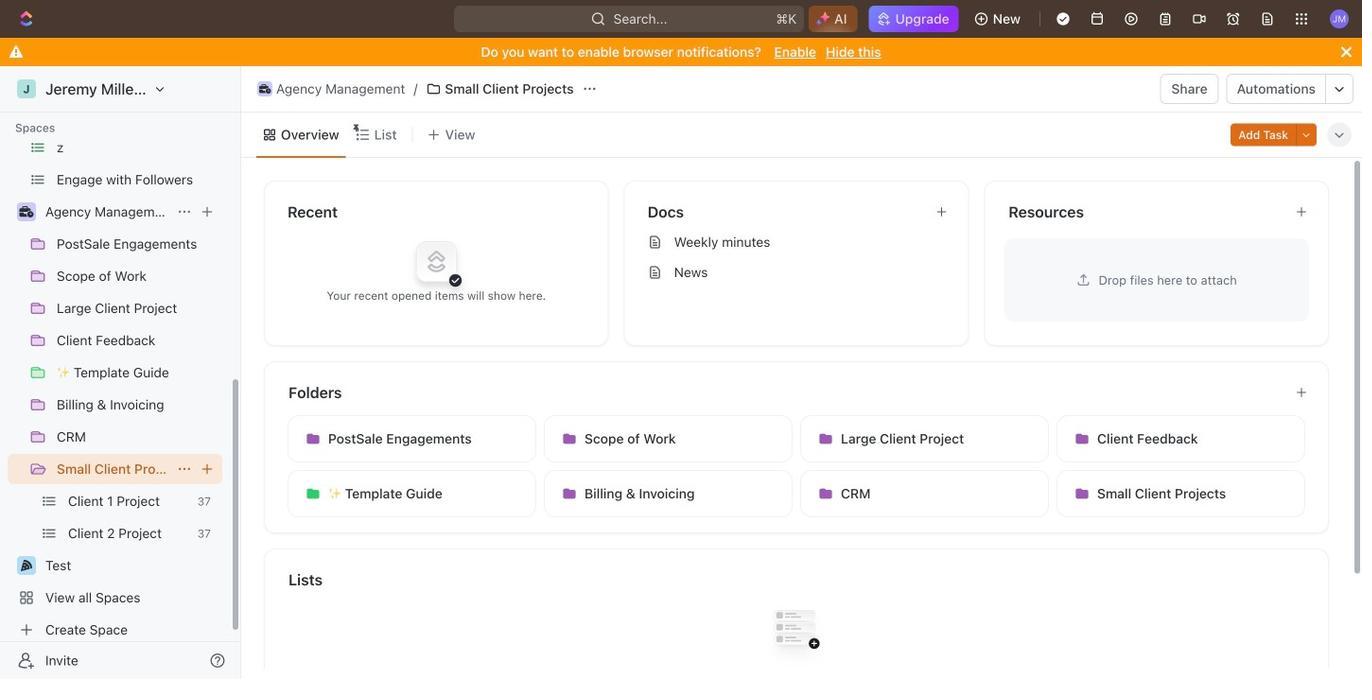 Task type: locate. For each thing, give the bounding box(es) containing it.
sidebar navigation
[[0, 0, 245, 679]]

0 horizontal spatial business time image
[[19, 206, 34, 218]]

no recent items image
[[399, 224, 474, 299]]

0 vertical spatial business time image
[[259, 84, 271, 94]]

business time image
[[259, 84, 271, 94], [19, 206, 34, 218]]

jeremy miller's workspace, , element
[[17, 79, 36, 98]]

tree
[[8, 0, 222, 645]]

pizza slice image
[[21, 560, 32, 571]]



Task type: describe. For each thing, give the bounding box(es) containing it.
1 vertical spatial business time image
[[19, 206, 34, 218]]

no lists icon. image
[[759, 595, 834, 671]]

tree inside sidebar navigation
[[8, 0, 222, 645]]

1 horizontal spatial business time image
[[259, 84, 271, 94]]



Task type: vqa. For each thing, say whether or not it's contained in the screenshot.
tree in Sidebar navigation
yes



